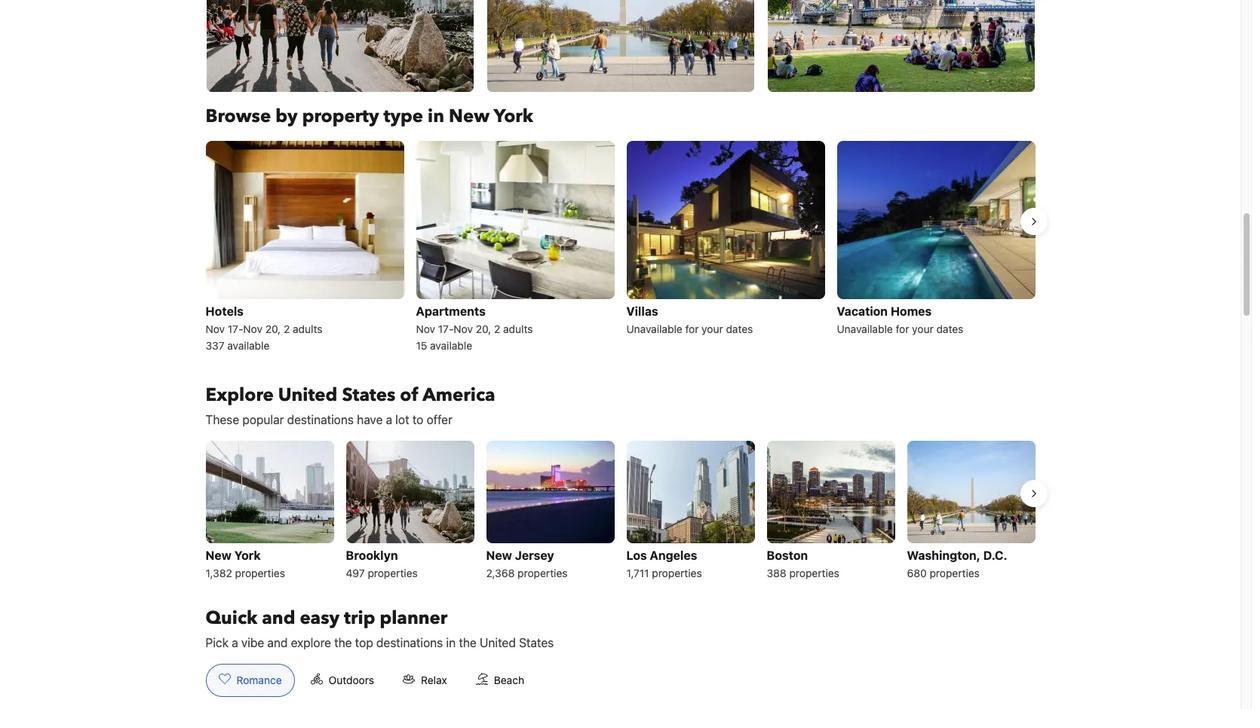 Task type: describe. For each thing, give the bounding box(es) containing it.
angeles
[[650, 549, 697, 563]]

unavailable inside vacation homes unavailable for your dates
[[837, 323, 893, 336]]

of
[[400, 383, 418, 408]]

states inside quick and easy trip planner pick a vibe and explore the top destinations in the united states
[[519, 637, 554, 650]]

washington, d.c. 680 properties
[[907, 549, 1008, 580]]

browse by property type in new york
[[206, 104, 533, 129]]

388
[[767, 567, 787, 580]]

1 nov from the left
[[206, 323, 225, 336]]

hotels
[[206, 305, 244, 318]]

united inside quick and easy trip planner pick a vibe and explore the top destinations in the united states
[[480, 637, 516, 650]]

a inside explore united states of america these popular destinations have a lot to offer
[[386, 413, 392, 427]]

homes
[[891, 305, 932, 318]]

brooklyn 497 properties
[[346, 549, 418, 580]]

destinations inside explore united states of america these popular destinations have a lot to offer
[[287, 413, 354, 427]]

17- for hotels
[[228, 323, 243, 336]]

497
[[346, 567, 365, 580]]

in inside quick and easy trip planner pick a vibe and explore the top destinations in the united states
[[446, 637, 456, 650]]

jersey
[[515, 549, 554, 563]]

boston
[[767, 549, 808, 563]]

0 horizontal spatial in
[[428, 104, 444, 129]]

dates inside vacation homes unavailable for your dates
[[936, 323, 964, 336]]

easy
[[300, 606, 340, 631]]

quick
[[206, 606, 257, 631]]

0 vertical spatial and
[[262, 606, 295, 631]]

new for new jersey
[[486, 549, 512, 563]]

apartments
[[416, 305, 486, 318]]

15
[[416, 339, 427, 352]]

3 nov from the left
[[416, 323, 435, 336]]

relax button
[[390, 664, 460, 698]]

properties inside boston 388 properties
[[789, 567, 839, 580]]

relax
[[421, 674, 447, 687]]

america
[[423, 383, 495, 408]]

properties for new jersey
[[518, 567, 568, 580]]

vacation homes unavailable for your dates
[[837, 305, 964, 336]]

york inside new york 1,382 properties
[[234, 549, 261, 563]]

2 the from the left
[[459, 637, 477, 650]]

browse
[[206, 104, 271, 129]]

offer
[[427, 413, 453, 427]]

17- for apartments
[[438, 323, 454, 336]]

los
[[626, 549, 647, 563]]

type
[[384, 104, 423, 129]]

1 the from the left
[[334, 637, 352, 650]]

new york 1,382 properties
[[206, 549, 285, 580]]

dates inside villas unavailable for your dates
[[726, 323, 753, 336]]

d.c.
[[983, 549, 1008, 563]]

beach
[[494, 674, 524, 687]]

top
[[355, 637, 373, 650]]

adults for apartments
[[503, 323, 533, 336]]

adults for hotels
[[293, 323, 322, 336]]

2,368
[[486, 567, 515, 580]]

boston 388 properties
[[767, 549, 839, 580]]

337
[[206, 339, 224, 352]]

villas
[[626, 305, 658, 318]]

for inside villas unavailable for your dates
[[685, 323, 699, 336]]



Task type: locate. For each thing, give the bounding box(es) containing it.
1 horizontal spatial in
[[446, 637, 456, 650]]

1 20, from the left
[[265, 323, 281, 336]]

available inside hotels nov 17-nov 20, 2 adults 337 available
[[227, 339, 270, 352]]

1 vertical spatial states
[[519, 637, 554, 650]]

1 horizontal spatial united
[[480, 637, 516, 650]]

20,
[[265, 323, 281, 336], [476, 323, 491, 336]]

1 horizontal spatial a
[[386, 413, 392, 427]]

properties for new york
[[235, 567, 285, 580]]

destinations
[[287, 413, 354, 427], [376, 637, 443, 650]]

a left vibe
[[232, 637, 238, 650]]

states inside explore united states of america these popular destinations have a lot to offer
[[342, 383, 395, 408]]

1 adults from the left
[[293, 323, 322, 336]]

nov
[[206, 323, 225, 336], [243, 323, 262, 336], [416, 323, 435, 336], [454, 323, 473, 336]]

explore united states of america these popular destinations have a lot to offer
[[206, 383, 495, 427]]

1 vertical spatial destinations
[[376, 637, 443, 650]]

1 vertical spatial and
[[267, 637, 288, 650]]

17- inside hotels nov 17-nov 20, 2 adults 337 available
[[228, 323, 243, 336]]

17- inside apartments nov 17-nov 20, 2 adults 15 available
[[438, 323, 454, 336]]

states up have
[[342, 383, 395, 408]]

romance
[[236, 674, 282, 687]]

hotels nov 17-nov 20, 2 adults 337 available
[[206, 305, 322, 352]]

a inside quick and easy trip planner pick a vibe and explore the top destinations in the united states
[[232, 637, 238, 650]]

1 horizontal spatial adults
[[503, 323, 533, 336]]

adults inside hotels nov 17-nov 20, 2 adults 337 available
[[293, 323, 322, 336]]

these
[[206, 413, 239, 427]]

destinations inside quick and easy trip planner pick a vibe and explore the top destinations in the united states
[[376, 637, 443, 650]]

2 available from the left
[[430, 339, 472, 352]]

in right type
[[428, 104, 444, 129]]

0 horizontal spatial adults
[[293, 323, 322, 336]]

0 horizontal spatial states
[[342, 383, 395, 408]]

1 for from the left
[[685, 323, 699, 336]]

17- down the apartments
[[438, 323, 454, 336]]

properties right 1,382
[[235, 567, 285, 580]]

new up 1,382
[[206, 549, 231, 563]]

0 horizontal spatial unavailable
[[626, 323, 682, 336]]

0 vertical spatial states
[[342, 383, 395, 408]]

1 vertical spatial in
[[446, 637, 456, 650]]

explore
[[291, 637, 331, 650]]

17-
[[228, 323, 243, 336], [438, 323, 454, 336]]

properties inside "new jersey 2,368 properties"
[[518, 567, 568, 580]]

20, for apartments
[[476, 323, 491, 336]]

properties down boston
[[789, 567, 839, 580]]

1 region from the top
[[193, 135, 1047, 360]]

2 inside hotels nov 17-nov 20, 2 adults 337 available
[[284, 323, 290, 336]]

2 inside apartments nov 17-nov 20, 2 adults 15 available
[[494, 323, 500, 336]]

your inside vacation homes unavailable for your dates
[[912, 323, 934, 336]]

1,382
[[206, 567, 232, 580]]

new inside "new jersey 2,368 properties"
[[486, 549, 512, 563]]

1 vertical spatial york
[[234, 549, 261, 563]]

1 vertical spatial region
[[193, 435, 1047, 589]]

to
[[412, 413, 423, 427]]

1 horizontal spatial your
[[912, 323, 934, 336]]

united up beach button
[[480, 637, 516, 650]]

1,711
[[626, 567, 649, 580]]

0 horizontal spatial your
[[702, 323, 723, 336]]

680
[[907, 567, 927, 580]]

adults inside apartments nov 17-nov 20, 2 adults 15 available
[[503, 323, 533, 336]]

properties inside the los angeles 1,711 properties
[[652, 567, 702, 580]]

washington,
[[907, 549, 981, 563]]

0 horizontal spatial dates
[[726, 323, 753, 336]]

nov down hotels
[[243, 323, 262, 336]]

new for new york
[[206, 549, 231, 563]]

unavailable inside villas unavailable for your dates
[[626, 323, 682, 336]]

available for hotels
[[227, 339, 270, 352]]

region
[[193, 135, 1047, 360], [193, 435, 1047, 589]]

united up popular
[[278, 383, 338, 408]]

0 horizontal spatial 2
[[284, 323, 290, 336]]

new jersey 2,368 properties
[[486, 549, 568, 580]]

1 available from the left
[[227, 339, 270, 352]]

20, up the explore
[[265, 323, 281, 336]]

1 dates from the left
[[726, 323, 753, 336]]

new
[[449, 104, 490, 129], [206, 549, 231, 563], [486, 549, 512, 563]]

villas unavailable for your dates
[[626, 305, 753, 336]]

2 region from the top
[[193, 435, 1047, 589]]

1 horizontal spatial the
[[459, 637, 477, 650]]

1 horizontal spatial states
[[519, 637, 554, 650]]

nov down the apartments
[[454, 323, 473, 336]]

17- down hotels
[[228, 323, 243, 336]]

beach button
[[463, 664, 537, 698]]

1 horizontal spatial 20,
[[476, 323, 491, 336]]

pick
[[206, 637, 229, 650]]

1 horizontal spatial 2
[[494, 323, 500, 336]]

explore
[[206, 383, 274, 408]]

tab list containing romance
[[193, 664, 549, 698]]

1 horizontal spatial dates
[[936, 323, 964, 336]]

5 properties from the left
[[789, 567, 839, 580]]

for
[[685, 323, 699, 336], [896, 323, 909, 336]]

unavailable down 'villas'
[[626, 323, 682, 336]]

property
[[302, 104, 379, 129]]

available right the 337
[[227, 339, 270, 352]]

0 horizontal spatial united
[[278, 383, 338, 408]]

in up "relax"
[[446, 637, 456, 650]]

0 horizontal spatial available
[[227, 339, 270, 352]]

2 unavailable from the left
[[837, 323, 893, 336]]

1 horizontal spatial for
[[896, 323, 909, 336]]

0 horizontal spatial destinations
[[287, 413, 354, 427]]

popular
[[242, 413, 284, 427]]

the up beach button
[[459, 637, 477, 650]]

6 properties from the left
[[930, 567, 980, 580]]

0 horizontal spatial 20,
[[265, 323, 281, 336]]

destinations left have
[[287, 413, 354, 427]]

tab list
[[193, 664, 549, 698]]

0 horizontal spatial 17-
[[228, 323, 243, 336]]

1 horizontal spatial york
[[494, 104, 533, 129]]

0 horizontal spatial the
[[334, 637, 352, 650]]

a
[[386, 413, 392, 427], [232, 637, 238, 650]]

1 horizontal spatial available
[[430, 339, 472, 352]]

and right vibe
[[267, 637, 288, 650]]

unavailable down vacation
[[837, 323, 893, 336]]

0 vertical spatial destinations
[[287, 413, 354, 427]]

york
[[494, 104, 533, 129], [234, 549, 261, 563]]

1 2 from the left
[[284, 323, 290, 336]]

vibe
[[241, 637, 264, 650]]

unavailable
[[626, 323, 682, 336], [837, 323, 893, 336]]

1 your from the left
[[702, 323, 723, 336]]

properties down brooklyn
[[368, 567, 418, 580]]

quick and easy trip planner pick a vibe and explore the top destinations in the united states
[[206, 606, 554, 650]]

1 horizontal spatial 17-
[[438, 323, 454, 336]]

1 horizontal spatial destinations
[[376, 637, 443, 650]]

properties
[[235, 567, 285, 580], [368, 567, 418, 580], [518, 567, 568, 580], [652, 567, 702, 580], [789, 567, 839, 580], [930, 567, 980, 580]]

your
[[702, 323, 723, 336], [912, 323, 934, 336]]

trip
[[344, 606, 375, 631]]

0 horizontal spatial york
[[234, 549, 261, 563]]

2
[[284, 323, 290, 336], [494, 323, 500, 336]]

available right 15
[[430, 339, 472, 352]]

a left lot
[[386, 413, 392, 427]]

2 adults from the left
[[503, 323, 533, 336]]

1 17- from the left
[[228, 323, 243, 336]]

available for apartments
[[430, 339, 472, 352]]

the left top
[[334, 637, 352, 650]]

properties for washington, d.c.
[[930, 567, 980, 580]]

1 properties from the left
[[235, 567, 285, 580]]

united
[[278, 383, 338, 408], [480, 637, 516, 650]]

states
[[342, 383, 395, 408], [519, 637, 554, 650]]

romance button
[[206, 664, 295, 698]]

adults
[[293, 323, 322, 336], [503, 323, 533, 336]]

outdoors
[[329, 674, 374, 687]]

2 for apartments
[[494, 323, 500, 336]]

new right type
[[449, 104, 490, 129]]

4 properties from the left
[[652, 567, 702, 580]]

20, down the apartments
[[476, 323, 491, 336]]

have
[[357, 413, 383, 427]]

properties for los angeles
[[652, 567, 702, 580]]

0 horizontal spatial for
[[685, 323, 699, 336]]

0 vertical spatial region
[[193, 135, 1047, 360]]

nov up 15
[[416, 323, 435, 336]]

states up beach
[[519, 637, 554, 650]]

new inside new york 1,382 properties
[[206, 549, 231, 563]]

2 your from the left
[[912, 323, 934, 336]]

planner
[[380, 606, 448, 631]]

properties down 'jersey'
[[518, 567, 568, 580]]

1 vertical spatial a
[[232, 637, 238, 650]]

destinations down planner
[[376, 637, 443, 650]]

20, for hotels
[[265, 323, 281, 336]]

and up vibe
[[262, 606, 295, 631]]

in
[[428, 104, 444, 129], [446, 637, 456, 650]]

2 2 from the left
[[494, 323, 500, 336]]

by
[[276, 104, 298, 129]]

properties down angeles
[[652, 567, 702, 580]]

dates
[[726, 323, 753, 336], [936, 323, 964, 336]]

1 vertical spatial united
[[480, 637, 516, 650]]

for inside vacation homes unavailable for your dates
[[896, 323, 909, 336]]

los angeles 1,711 properties
[[626, 549, 702, 580]]

20, inside apartments nov 17-nov 20, 2 adults 15 available
[[476, 323, 491, 336]]

2 for from the left
[[896, 323, 909, 336]]

properties down washington,
[[930, 567, 980, 580]]

2 17- from the left
[[438, 323, 454, 336]]

outdoors button
[[298, 664, 387, 698]]

4 nov from the left
[[454, 323, 473, 336]]

the
[[334, 637, 352, 650], [459, 637, 477, 650]]

properties inside washington, d.c. 680 properties
[[930, 567, 980, 580]]

properties inside brooklyn 497 properties
[[368, 567, 418, 580]]

0 vertical spatial united
[[278, 383, 338, 408]]

0 horizontal spatial a
[[232, 637, 238, 650]]

region containing new york
[[193, 435, 1047, 589]]

available
[[227, 339, 270, 352], [430, 339, 472, 352]]

3 properties from the left
[[518, 567, 568, 580]]

0 vertical spatial a
[[386, 413, 392, 427]]

available inside apartments nov 17-nov 20, 2 adults 15 available
[[430, 339, 472, 352]]

brooklyn
[[346, 549, 398, 563]]

0 vertical spatial in
[[428, 104, 444, 129]]

vacation
[[837, 305, 888, 318]]

nov up the 337
[[206, 323, 225, 336]]

your inside villas unavailable for your dates
[[702, 323, 723, 336]]

1 unavailable from the left
[[626, 323, 682, 336]]

1 horizontal spatial unavailable
[[837, 323, 893, 336]]

properties inside new york 1,382 properties
[[235, 567, 285, 580]]

0 vertical spatial york
[[494, 104, 533, 129]]

region containing hotels
[[193, 135, 1047, 360]]

new up 2,368
[[486, 549, 512, 563]]

2 20, from the left
[[476, 323, 491, 336]]

united inside explore united states of america these popular destinations have a lot to offer
[[278, 383, 338, 408]]

2 properties from the left
[[368, 567, 418, 580]]

apartments nov 17-nov 20, 2 adults 15 available
[[416, 305, 533, 352]]

2 for hotels
[[284, 323, 290, 336]]

20, inside hotels nov 17-nov 20, 2 adults 337 available
[[265, 323, 281, 336]]

lot
[[395, 413, 409, 427]]

2 nov from the left
[[243, 323, 262, 336]]

2 dates from the left
[[936, 323, 964, 336]]

and
[[262, 606, 295, 631], [267, 637, 288, 650]]



Task type: vqa. For each thing, say whether or not it's contained in the screenshot.
from related to Holiday
no



